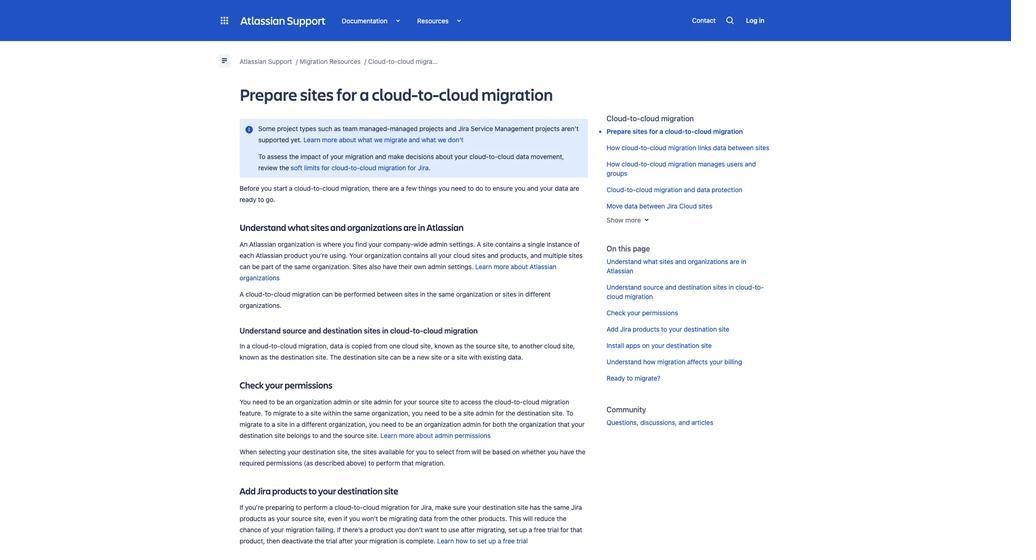 Task type: locate. For each thing, give the bounding box(es) containing it.
groups
[[607, 169, 628, 177]]

you up migration.
[[416, 448, 427, 456]]

0 horizontal spatial we
[[374, 136, 383, 144]]

1 horizontal spatial check
[[607, 309, 626, 317]]

up down this
[[520, 526, 527, 534]]

organizations for and
[[347, 221, 402, 234]]

product inside 'an atlassian organization is where you find your company-wide admin settings. a site contains a single instance of each atlassian product you're using. your organization contains all your cloud sites and products, and multiple sites can be part of the same organization. sites also have their own admin settings.'
[[284, 251, 308, 259]]

questions,
[[607, 419, 639, 426]]

an up belongs
[[286, 398, 293, 406]]

product left using. in the left of the page
[[284, 251, 308, 259]]

organization inside a cloud-to-cloud migration can be performed between sites in the same organization or sites in different organizations.
[[456, 290, 493, 298]]

assess
[[267, 153, 288, 161]]

1 vertical spatial after
[[339, 538, 353, 546]]

organization
[[278, 240, 315, 248], [365, 251, 402, 259], [456, 290, 493, 298], [295, 398, 332, 406], [424, 421, 461, 428], [520, 421, 557, 428]]

1 vertical spatial a
[[240, 290, 244, 298]]

1 vertical spatial free
[[503, 538, 515, 546]]

0 horizontal spatial products
[[240, 515, 266, 523]]

permissions
[[643, 309, 678, 317], [285, 379, 333, 392], [455, 432, 491, 440], [266, 459, 302, 467]]

understand inside on this page understand what sites and organizations are in atlassian
[[607, 257, 642, 265]]

some
[[258, 125, 275, 133]]

cloud inside cloud-to-cloud migration and data protection link
[[636, 186, 653, 194]]

about for single
[[511, 263, 528, 271]]

same inside 'an atlassian organization is where you find your company-wide admin settings. a site contains a single instance of each atlassian product you're using. your organization contains all your cloud sites and products, and multiple sites can be part of the same organization. sites also have their own admin settings.'
[[295, 263, 311, 271]]

2 vertical spatial or
[[354, 398, 360, 406]]

understand source and destination sites in cloud-to- cloud migration
[[607, 283, 764, 300]]

need
[[451, 185, 466, 192], [253, 398, 267, 406], [425, 409, 440, 417], [382, 421, 397, 428]]

perform down the available
[[376, 459, 400, 467]]

prepare up some
[[240, 83, 297, 106]]

1 horizontal spatial is
[[345, 342, 350, 350]]

0 horizontal spatial between
[[377, 290, 403, 298]]

open page tree image
[[219, 55, 230, 66]]

to up belongs
[[298, 409, 304, 417]]

site, inside when selecting your destination site, the sites available for you to select from will be based on whether you have the required permissions (as described above) to perform that migration.
[[337, 448, 350, 456]]

will left based
[[472, 448, 482, 456]]

cloud inside how cloud-to-cloud migration links data between sites link
[[650, 144, 667, 151]]

1 horizontal spatial we
[[438, 136, 447, 144]]

0 horizontal spatial check
[[240, 379, 264, 392]]

1 horizontal spatial add
[[607, 325, 619, 333]]

jira left cloud
[[667, 202, 678, 210]]

about for the
[[416, 432, 433, 440]]

support up migration at the left of the page
[[287, 13, 326, 28]]

from inside when selecting your destination site, the sites available for you to select from will be based on whether you have the required permissions (as described above) to perform that migration.
[[456, 448, 470, 456]]

support for atlassian support / migration resources / cloud-to-cloud migration
[[268, 57, 292, 65]]

1 horizontal spatial migrate
[[273, 409, 296, 417]]

perform
[[376, 459, 400, 467], [304, 504, 328, 512]]

migration inside a cloud-to-cloud migration can be performed between sites in the same organization or sites in different organizations.
[[292, 290, 320, 298]]

0 vertical spatial can
[[240, 263, 251, 271]]

of right instance
[[574, 240, 580, 248]]

jira right has
[[572, 504, 582, 512]]

panel info image
[[243, 125, 255, 133]]

understand up in
[[240, 327, 281, 335]]

in inside you need to be an organization admin or site admin for your source site to access the cloud-to-cloud migration feature. to migrate to a site within the same organization, you need to be a site admin for the destination site. to migrate to a site in a different organization, you need to be an organization admin for both the organization that your destination site belongs to and the source site.
[[290, 421, 295, 428]]

can down one
[[390, 354, 401, 362]]

data down movement,
[[555, 185, 568, 192]]

2 we from the left
[[438, 136, 447, 144]]

products up the preparing
[[272, 485, 307, 498]]

1 horizontal spatial product
[[370, 526, 393, 534]]

1 horizontal spatial that
[[558, 421, 570, 428]]

free down migrating,
[[503, 538, 515, 546]]

sites
[[353, 263, 367, 271]]

products up chance
[[240, 515, 266, 523]]

about down team
[[339, 136, 356, 144]]

in inside understand source and destination sites in cloud-to- cloud migration
[[729, 283, 734, 291]]

migrate?
[[635, 374, 661, 382]]

resources inside button
[[418, 17, 449, 25]]

atlassian inside on this page understand what sites and organizations are in atlassian
[[607, 267, 634, 275]]

search page image
[[726, 15, 736, 26]]

cloud
[[398, 57, 414, 65], [439, 83, 479, 106], [641, 114, 660, 123], [695, 127, 712, 135], [650, 144, 667, 151], [498, 153, 515, 161], [650, 160, 667, 168], [360, 164, 376, 172], [323, 185, 339, 192], [636, 186, 653, 194], [454, 251, 470, 259], [274, 290, 291, 298], [607, 292, 623, 300], [424, 327, 443, 335], [280, 342, 297, 350], [402, 342, 419, 350], [545, 342, 561, 350], [523, 398, 540, 406], [363, 504, 380, 512]]

you need to be an organization admin or site admin for your source site to access the cloud-to-cloud migration feature. to migrate to a site within the same organization, you need to be a site admin for the destination site. to migrate to a site in a different organization, you need to be an organization admin for both the organization that your destination site belongs to and the source site.
[[240, 398, 587, 440]]

0 horizontal spatial will
[[472, 448, 482, 456]]

cloud
[[680, 202, 697, 210]]

resources right documentation dropdown icon
[[418, 17, 449, 25]]

before you start a cloud-to-cloud migration, there are a few things you need to do to ensure you and your data are ready to go.
[[240, 185, 581, 204]]

1 horizontal spatial don't
[[448, 136, 464, 144]]

whether
[[522, 448, 546, 456]]

the inside a cloud-to-cloud migration can be performed between sites in the same organization or sites in different organizations.
[[427, 290, 437, 298]]

0 vertical spatial set
[[509, 526, 518, 534]]

1 horizontal spatial between
[[640, 202, 665, 210]]

protection
[[712, 186, 743, 194]]

more down products, at top
[[494, 263, 509, 271]]

0 vertical spatial if
[[240, 504, 244, 512]]

migration inside understand source and destination sites in cloud-to- cloud migration
[[625, 292, 653, 300]]

can down each
[[240, 263, 251, 271]]

set inside if you're preparing to perform a cloud-to-cloud migration for jira, make sure your destination site has the same jira products as your source site, even if you won't be migrating data from the other products. this will reduce the chance of your migration failing. if there's a product you don't want to use after migrating, set up a free trial for that product, then deactivate the trial after your migration is complete.
[[509, 526, 518, 534]]

how for understand
[[644, 358, 656, 366]]

cloud- inside "to assess the impact of your migration and make decisions about your cloud-to-cloud data movement, review the"
[[470, 153, 489, 161]]

learn more about what we migrate and what we don't link
[[304, 136, 464, 144]]

1 horizontal spatial check your permissions
[[607, 309, 678, 317]]

cloud inside you need to be an organization admin or site admin for your source site to access the cloud-to-cloud migration feature. to migrate to a site within the same organization, you need to be a site admin for the destination site. to migrate to a site in a different organization, you need to be an organization admin for both the organization that your destination site belongs to and the source site.
[[523, 398, 540, 406]]

add
[[607, 325, 619, 333], [240, 485, 256, 498]]

to assess the impact of your migration and make decisions about your cloud-to-cloud data movement, review the
[[258, 153, 566, 172]]

need left the do
[[451, 185, 466, 192]]

contact
[[692, 16, 716, 24]]

support left migration at the left of the page
[[268, 57, 292, 65]]

be left new
[[403, 354, 410, 362]]

1 vertical spatial prepare
[[607, 127, 631, 135]]

destination down above)
[[338, 485, 383, 498]]

support
[[287, 13, 326, 28], [268, 57, 292, 65]]

of right impact
[[323, 153, 329, 161]]

make down learn more about what we migrate and what we don't
[[388, 153, 404, 161]]

resources button
[[411, 14, 467, 28]]

to- inside you need to be an organization admin or site admin for your source site to access the cloud-to-cloud migration feature. to migrate to a site within the same organization, you need to be a site admin for the destination site. to migrate to a site in a different organization, you need to be an organization admin for both the organization that your destination site belongs to and the source site.
[[514, 398, 523, 406]]

0 vertical spatial free
[[534, 526, 546, 534]]

1 vertical spatial if
[[337, 526, 341, 534]]

atlassian right open page tree icon
[[240, 57, 266, 65]]

2 horizontal spatial site.
[[552, 409, 565, 417]]

from left one
[[374, 342, 388, 350]]

own
[[414, 263, 426, 271]]

0 horizontal spatial an
[[286, 398, 293, 406]]

0 vertical spatial migration,
[[341, 185, 371, 192]]

product
[[284, 251, 308, 259], [370, 526, 393, 534]]

understand for understand source and destination sites in cloud-to- cloud migration
[[607, 283, 642, 291]]

resources right migration at the left of the page
[[330, 57, 361, 65]]

1 vertical spatial add jira products to your destination site
[[240, 485, 399, 498]]

don't inside if you're preparing to perform a cloud-to-cloud migration for jira, make sure your destination site has the same jira products as your source site, even if you won't be migrating data from the other products. this will reduce the chance of your migration failing. if there's a product you don't want to use after migrating, set up a free trial for that product, then deactivate the trial after your migration is complete.
[[408, 526, 423, 534]]

1 vertical spatial from
[[456, 448, 470, 456]]

you're
[[310, 251, 328, 259], [245, 504, 264, 512]]

1 vertical spatial make
[[436, 504, 452, 512]]

1 vertical spatial migration,
[[299, 342, 329, 350]]

1 vertical spatial cloud-
[[607, 114, 630, 123]]

0 horizontal spatial different
[[302, 421, 327, 428]]

atlassian up part
[[256, 251, 283, 259]]

about inside "to assess the impact of your migration and make decisions about your cloud-to-cloud data movement, review the"
[[436, 153, 453, 161]]

the
[[330, 354, 341, 362]]

0 vertical spatial up
[[520, 526, 527, 534]]

1 vertical spatial can
[[322, 290, 333, 298]]

cloud- for cloud-to-cloud migration prepare sites for a cloud-to-cloud migration
[[607, 114, 630, 123]]

cloud inside 'an atlassian organization is where you find your company-wide admin settings. a site contains a single instance of each atlassian product you're using. your organization contains all your cloud sites and products, and multiple sites can be part of the same organization. sites also have their own admin settings.'
[[454, 251, 470, 259]]

to-
[[389, 57, 398, 65], [418, 83, 439, 106], [630, 114, 641, 123], [685, 127, 695, 135], [641, 144, 650, 151], [489, 153, 498, 161], [641, 160, 650, 168], [351, 164, 360, 172], [314, 185, 323, 192], [627, 186, 636, 194], [755, 283, 764, 291], [265, 290, 274, 298], [413, 327, 424, 335], [271, 342, 280, 350], [514, 398, 523, 406], [354, 504, 363, 512]]

your inside the install apps on your destination site link
[[652, 342, 665, 349]]

destination inside 'link'
[[684, 325, 717, 333]]

1 horizontal spatial up
[[520, 526, 527, 534]]

0 horizontal spatial perform
[[304, 504, 328, 512]]

2 vertical spatial between
[[377, 290, 403, 298]]

understand inside understand source and destination sites in cloud-to- cloud migration
[[607, 283, 642, 291]]

if up chance
[[240, 504, 244, 512]]

source inside if you're preparing to perform a cloud-to-cloud migration for jira, make sure your destination site has the same jira products as your source site, even if you won't be migrating data from the other products. this will reduce the chance of your migration failing. if there's a product you don't want to use after migrating, set up a free trial for that product, then deactivate the trial after your migration is complete.
[[292, 515, 312, 523]]

links
[[698, 144, 712, 151]]

cloud-
[[368, 57, 389, 65], [607, 114, 630, 123], [607, 186, 627, 194]]

migration inside how cloud-to-cloud migration manages users and groups
[[669, 160, 697, 168]]

sites inside on this page understand what sites and organizations are in atlassian
[[660, 257, 674, 265]]

to up install apps on your destination site
[[662, 325, 668, 333]]

how down use
[[456, 538, 468, 546]]

resources
[[418, 17, 449, 25], [330, 57, 361, 65]]

if
[[240, 504, 244, 512], [337, 526, 341, 534]]

2 horizontal spatial from
[[456, 448, 470, 456]]

make
[[388, 153, 404, 161], [436, 504, 452, 512]]

about
[[339, 136, 356, 144], [436, 153, 453, 161], [511, 263, 528, 271], [416, 432, 433, 440]]

impact
[[301, 153, 321, 161]]

2 vertical spatial organizations
[[240, 274, 280, 282]]

contains up products, at top
[[495, 240, 521, 248]]

access
[[461, 398, 482, 406]]

ensure
[[493, 185, 513, 192]]

that inside if you're preparing to perform a cloud-to-cloud migration for jira, make sure your destination site has the same jira products as your source site, even if you won't be migrating data from the other products. this will reduce the chance of your migration failing. if there's a product you don't want to use after migrating, set up a free trial for that product, then deactivate the trial after your migration is complete.
[[571, 526, 583, 534]]

an up learn more about admin permissions
[[415, 421, 423, 428]]

organization,
[[372, 409, 410, 417], [329, 421, 368, 428]]

migrate down managed
[[384, 136, 407, 144]]

up inside if you're preparing to perform a cloud-to-cloud migration for jira, make sure your destination site has the same jira products as your source site, even if you won't be migrating data from the other products. this will reduce the chance of your migration failing. if there's a product you don't want to use after migrating, set up a free trial for that product, then deactivate the trial after your migration is complete.
[[520, 526, 527, 534]]

add jira products to your destination site down (as
[[240, 485, 399, 498]]

1 vertical spatial an
[[415, 421, 423, 428]]

different down multiple
[[526, 290, 551, 298]]

cloud- inside you need to be an organization admin or site admin for your source site to access the cloud-to-cloud migration feature. to migrate to a site within the same organization, you need to be a site admin for the destination site. to migrate to a site in a different organization, you need to be an organization admin for both the organization that your destination site belongs to and the source site.
[[495, 398, 514, 406]]

different inside you need to be an organization admin or site admin for your source site to access the cloud-to-cloud migration feature. to migrate to a site within the same organization, you need to be a site admin for the destination site. to migrate to a site in a different organization, you need to be an organization admin for both the organization that your destination site belongs to and the source site.
[[302, 421, 327, 428]]

of inside if you're preparing to perform a cloud-to-cloud migration for jira, make sure your destination site has the same jira products as your source site, even if you won't be migrating data from the other products. this will reduce the chance of your migration failing. if there's a product you don't want to use after migrating, set up a free trial for that product, then deactivate the trial after your migration is complete.
[[263, 526, 269, 534]]

up down migrating,
[[489, 538, 496, 546]]

be
[[252, 263, 260, 271], [335, 290, 342, 298], [403, 354, 410, 362], [277, 398, 284, 406], [449, 409, 457, 417], [406, 421, 414, 428], [483, 448, 491, 456], [380, 515, 388, 523]]

data inside "to assess the impact of your migration and make decisions about your cloud-to-cloud data movement, review the"
[[516, 153, 529, 161]]

your
[[350, 251, 363, 259]]

organizations inside learn more about atlassian organizations
[[240, 274, 280, 282]]

2 horizontal spatial between
[[728, 144, 754, 151]]

0 vertical spatial prepare
[[240, 83, 297, 106]]

check your permissions
[[607, 309, 678, 317], [240, 379, 333, 392]]

when
[[240, 448, 257, 456]]

0 vertical spatial organization,
[[372, 409, 410, 417]]

types
[[300, 125, 316, 133]]

site inside if you're preparing to perform a cloud-to-cloud migration for jira, make sure your destination site has the same jira products as your source site, even if you won't be migrating data from the other products. this will reduce the chance of your migration failing. if there's a product you don't want to use after migrating, set up a free trial for that product, then deactivate the trial after your migration is complete.
[[518, 504, 528, 512]]

for inside when selecting your destination site, the sites available for you to select from will be based on whether you have the required permissions (as described above) to perform that migration.
[[406, 448, 415, 456]]

learn for learn how to set up a free trial
[[438, 538, 454, 546]]

you right "whether"
[[548, 448, 559, 456]]

or
[[495, 290, 501, 298], [444, 354, 450, 362], [354, 398, 360, 406]]

0 vertical spatial from
[[374, 342, 388, 350]]

you're up chance
[[245, 504, 264, 512]]

0 horizontal spatial resources
[[330, 57, 361, 65]]

organizations.
[[240, 302, 282, 310]]

1 vertical spatial or
[[444, 354, 450, 362]]

understand down this
[[607, 257, 642, 265]]

0 horizontal spatial check your permissions
[[240, 379, 333, 392]]

that inside you need to be an organization admin or site admin for your source site to access the cloud-to-cloud migration feature. to migrate to a site within the same organization, you need to be a site admin for the destination site. to migrate to a site in a different organization, you need to be an organization admin for both the organization that your destination site belongs to and the source site.
[[558, 421, 570, 428]]

0 horizontal spatial free
[[503, 538, 515, 546]]

another
[[520, 342, 543, 350]]

cloud- for cloud-to-cloud migration and data protection
[[607, 186, 627, 194]]

be left based
[[483, 448, 491, 456]]

an atlassian organization is where you find your company-wide admin settings. a site contains a single instance of each atlassian product you're using. your organization contains all your cloud sites and products, and multiple sites can be part of the same organization. sites also have their own admin settings.
[[240, 240, 585, 271]]

1 / from the left
[[296, 57, 298, 65]]

perform up failing.
[[304, 504, 328, 512]]

install apps on your destination site link
[[607, 341, 712, 350]]

1 vertical spatial will
[[523, 515, 533, 523]]

to
[[468, 185, 474, 192], [485, 185, 491, 192], [258, 196, 264, 204], [662, 325, 668, 333], [512, 342, 518, 350], [627, 374, 633, 382], [269, 398, 275, 406], [453, 398, 459, 406], [298, 409, 304, 417], [441, 409, 447, 417], [264, 421, 270, 428], [398, 421, 404, 428], [312, 432, 318, 440], [429, 448, 435, 456], [369, 459, 375, 467], [309, 485, 317, 498], [296, 504, 302, 512], [441, 526, 447, 534], [470, 538, 476, 546]]

be inside in a cloud-to-cloud migration, data is copied from one cloud site, known as the source site, to another cloud site, known as the destination site. the destination site can be a new site or a site with existing data.
[[403, 354, 410, 362]]

soft
[[291, 164, 303, 172]]

1 horizontal spatial how
[[644, 358, 656, 366]]

cloud- inside a cloud-to-cloud migration can be performed between sites in the same organization or sites in different organizations.
[[246, 290, 265, 298]]

learn how to set up a free trial
[[438, 538, 528, 546]]

how inside how cloud-to-cloud migration manages users and groups
[[607, 160, 620, 168]]

are inside on this page understand what sites and organizations are in atlassian
[[730, 257, 740, 265]]

to right you
[[269, 398, 275, 406]]

their
[[399, 263, 412, 271]]

belongs
[[287, 432, 311, 440]]

0 vertical spatial add jira products to your destination site
[[607, 325, 730, 333]]

1 how from the top
[[607, 144, 620, 151]]

be left part
[[252, 263, 260, 271]]

cloud- inside cloud-to-cloud migration prepare sites for a cloud-to-cloud migration
[[607, 114, 630, 123]]

free down reduce
[[534, 526, 546, 534]]

between inside a cloud-to-cloud migration can be performed between sites in the same organization or sites in different organizations.
[[377, 290, 403, 298]]

1 horizontal spatial trial
[[517, 538, 528, 546]]

prepare sites for a cloud-to-cloud migration
[[240, 83, 553, 106]]

understand up an
[[240, 221, 286, 234]]

part
[[262, 263, 274, 271]]

0 vertical spatial settings.
[[450, 240, 475, 248]]

learn how to set up a free trial link
[[438, 538, 528, 546]]

there
[[373, 185, 388, 192]]

how
[[607, 144, 620, 151], [607, 160, 620, 168]]

0 horizontal spatial /
[[296, 57, 298, 65]]

of
[[323, 153, 329, 161], [574, 240, 580, 248], [275, 263, 281, 271], [263, 526, 269, 534]]

different inside a cloud-to-cloud migration can be performed between sites in the same organization or sites in different organizations.
[[526, 290, 551, 298]]

2 how from the top
[[607, 160, 620, 168]]

2 vertical spatial can
[[390, 354, 401, 362]]

learn
[[304, 136, 320, 144], [476, 263, 492, 271], [381, 432, 397, 440], [438, 538, 454, 546]]

sure
[[453, 504, 466, 512]]

0 vertical spatial don't
[[448, 136, 464, 144]]

understand up check your permissions link on the bottom of the page
[[607, 283, 642, 291]]

0 vertical spatial how
[[607, 144, 620, 151]]

be right won't
[[380, 515, 388, 523]]

to right above)
[[369, 459, 375, 467]]

0 vertical spatial known
[[435, 342, 454, 350]]

permissions down 'selecting'
[[266, 459, 302, 467]]

if
[[344, 515, 348, 523]]

cloud inside "to assess the impact of your migration and make decisions about your cloud-to-cloud data movement, review the"
[[498, 153, 515, 161]]

is inside 'an atlassian organization is where you find your company-wide admin settings. a site contains a single instance of each atlassian product you're using. your organization contains all your cloud sites and products, and multiple sites can be part of the same organization. sites also have their own admin settings.'
[[317, 240, 321, 248]]

on
[[643, 342, 650, 349], [513, 448, 520, 456]]

in inside on this page understand what sites and organizations are in atlassian
[[742, 257, 747, 265]]

and inside understand source and destination sites in cloud-to- cloud migration
[[666, 283, 677, 291]]

0 horizontal spatial a
[[240, 290, 244, 298]]

migrate down feature.
[[240, 421, 262, 428]]

2 projects from the left
[[536, 125, 560, 133]]

organizations up find
[[347, 221, 402, 234]]

sites inside cloud-to-cloud migration prepare sites for a cloud-to-cloud migration
[[633, 127, 648, 135]]

feature.
[[240, 409, 263, 417]]

more inside show more button
[[626, 216, 641, 224]]

site, inside if you're preparing to perform a cloud-to-cloud migration for jira, make sure your destination site has the same jira products as your source site, even if you won't be migrating data from the other products. this will reduce the chance of your migration failing. if there's a product you don't want to use after migrating, set up a free trial for that product, then deactivate the trial after your migration is complete.
[[314, 515, 326, 523]]

cloud-
[[372, 83, 418, 106], [665, 127, 685, 135], [622, 144, 641, 151], [470, 153, 489, 161], [622, 160, 641, 168], [332, 164, 351, 172], [294, 185, 314, 192], [736, 283, 755, 291], [246, 290, 265, 298], [390, 327, 413, 335], [252, 342, 271, 350], [495, 398, 514, 406], [335, 504, 354, 512]]

can down organization.
[[322, 290, 333, 298]]

we
[[374, 136, 383, 144], [438, 136, 447, 144]]

organizations inside on this page understand what sites and organizations are in atlassian
[[688, 257, 729, 265]]

0 vertical spatial check your permissions
[[607, 309, 678, 317]]

understand for understand source and destination sites in cloud-to-cloud migration
[[240, 327, 281, 335]]

what
[[358, 136, 373, 144], [422, 136, 436, 144], [288, 221, 309, 234], [644, 257, 658, 265]]

more for learn more about what we migrate and what we don't
[[322, 136, 337, 144]]

as inside some project types such as team managed-managed projects and jira service management projects aren't supported yet.
[[334, 125, 341, 133]]

migrate
[[384, 136, 407, 144], [273, 409, 296, 417], [240, 421, 262, 428]]

cloud inside if you're preparing to perform a cloud-to-cloud migration for jira, make sure your destination site has the same jira products as your source site, even if you won't be migrating data from the other products. this will reduce the chance of your migration failing. if there's a product you don't want to use after migrating, set up a free trial for that product, then deactivate the trial after your migration is complete.
[[363, 504, 380, 512]]

things
[[419, 185, 437, 192]]

site, up failing.
[[314, 515, 326, 523]]

1 projects from the left
[[420, 125, 444, 133]]

trial down reduce
[[548, 526, 559, 534]]

instance
[[547, 240, 572, 248]]

jira left service
[[458, 125, 469, 133]]

sites inside when selecting your destination site, the sites available for you to select from will be based on whether you have the required permissions (as described above) to perform that migration.
[[363, 448, 377, 456]]

1 vertical spatial on
[[513, 448, 520, 456]]

projects
[[420, 125, 444, 133], [536, 125, 560, 133]]

how for how cloud-to-cloud migration links data between sites
[[607, 144, 620, 151]]

0 horizontal spatial how
[[456, 538, 468, 546]]

destination up products.
[[483, 504, 516, 512]]

a inside cloud-to-cloud migration prepare sites for a cloud-to-cloud migration
[[660, 127, 664, 135]]

0 horizontal spatial you're
[[245, 504, 264, 512]]

0 horizontal spatial have
[[383, 263, 397, 271]]

your inside when selecting your destination site, the sites available for you to select from will be based on whether you have the required permissions (as described above) to perform that migration.
[[288, 448, 301, 456]]

0 horizontal spatial up
[[489, 538, 496, 546]]

1 horizontal spatial can
[[322, 290, 333, 298]]

on inside when selecting your destination site, the sites available for you to select from will be based on whether you have the required permissions (as described above) to perform that migration.
[[513, 448, 520, 456]]

from up want
[[434, 515, 448, 523]]

or inside in a cloud-to-cloud migration, data is copied from one cloud site, known as the source site, to another cloud site, known as the destination site. the destination site can be a new site or a site with existing data.
[[444, 354, 450, 362]]

perform inside if you're preparing to perform a cloud-to-cloud migration for jira, make sure your destination site has the same jira products as your source site, even if you won't be migrating data from the other products. this will reduce the chance of your migration failing. if there's a product you don't want to use after migrating, set up a free trial for that product, then deactivate the trial after your migration is complete.
[[304, 504, 328, 512]]

a inside a cloud-to-cloud migration can be performed between sites in the same organization or sites in different organizations.
[[240, 290, 244, 298]]

0 vertical spatial add
[[607, 325, 619, 333]]

1 vertical spatial set
[[478, 538, 487, 546]]

0 horizontal spatial migration,
[[299, 342, 329, 350]]

how up migrate?
[[644, 358, 656, 366]]

0 horizontal spatial projects
[[420, 125, 444, 133]]

set down this
[[509, 526, 518, 534]]

check
[[607, 309, 626, 317], [240, 379, 264, 392]]

community questions, discussions, and articles
[[607, 406, 714, 426]]

1 horizontal spatial will
[[523, 515, 533, 523]]

to- inside if you're preparing to perform a cloud-to-cloud migration for jira, make sure your destination site has the same jira products as your source site, even if you won't be migrating data from the other products. this will reduce the chance of your migration failing. if there's a product you don't want to use after migrating, set up a free trial for that product, then deactivate the trial after your migration is complete.
[[354, 504, 363, 512]]

how cloud-to-cloud migration links data between sites
[[607, 144, 770, 151]]

add inside 'link'
[[607, 325, 619, 333]]

products,
[[500, 251, 529, 259]]

same inside you need to be an organization admin or site admin for your source site to access the cloud-to-cloud migration feature. to migrate to a site within the same organization, you need to be a site admin for the destination site. to migrate to a site in a different organization, you need to be an organization admin for both the organization that your destination site belongs to and the source site.
[[354, 409, 370, 417]]

reduce
[[535, 515, 555, 523]]

log in
[[747, 16, 765, 24]]

0 vertical spatial a
[[477, 240, 481, 248]]

understand how migration affects your billing link
[[607, 357, 743, 367]]

add jira products to your destination site up install apps on your destination site
[[607, 325, 730, 333]]

set down migrating,
[[478, 538, 487, 546]]

1 horizontal spatial projects
[[536, 125, 560, 133]]

set
[[509, 526, 518, 534], [478, 538, 487, 546]]

to- inside before you start a cloud-to-cloud migration, there are a few things you need to do to ensure you and your data are ready to go.
[[314, 185, 323, 192]]

2 horizontal spatial products
[[633, 325, 660, 333]]

between up the expand sibling pages list image
[[640, 202, 665, 210]]

movement,
[[531, 153, 564, 161]]

organization.
[[312, 263, 351, 271]]

learn for learn more about what we migrate and what we don't
[[304, 136, 320, 144]]

1 horizontal spatial make
[[436, 504, 452, 512]]

is left copied
[[345, 342, 350, 350]]

0 horizontal spatial migrate
[[240, 421, 262, 428]]

supported
[[258, 136, 289, 144]]

data left movement,
[[516, 153, 529, 161]]

after down other
[[461, 526, 475, 534]]

destination up (as
[[303, 448, 336, 456]]

0 horizontal spatial on
[[513, 448, 520, 456]]

1 vertical spatial how
[[456, 538, 468, 546]]

of inside "to assess the impact of your migration and make decisions about your cloud-to-cloud data movement, review the"
[[323, 153, 329, 161]]

single
[[528, 240, 545, 248]]

0 vertical spatial that
[[558, 421, 570, 428]]

1 horizontal spatial cloud-to-cloud migration link
[[607, 114, 694, 123]]

to inside in a cloud-to-cloud migration, data is copied from one cloud site, known as the source site, to another cloud site, known as the destination site. the destination site can be a new site or a site with existing data.
[[512, 342, 518, 350]]

1 vertical spatial add
[[240, 485, 256, 498]]

between up users
[[728, 144, 754, 151]]

2 / from the left
[[365, 57, 367, 65]]

1 horizontal spatial or
[[444, 354, 450, 362]]

jira up apps
[[621, 325, 631, 333]]

0 vertical spatial between
[[728, 144, 754, 151]]

to inside 'link'
[[662, 325, 668, 333]]

soft limits for cloud-to-cloud migration for jira .
[[291, 164, 431, 172]]

1 vertical spatial cloud-to-cloud migration link
[[607, 114, 694, 123]]

how for how cloud-to-cloud migration manages users and groups
[[607, 160, 620, 168]]

projects right managed
[[420, 125, 444, 133]]

migrate up belongs
[[273, 409, 296, 417]]

2 horizontal spatial that
[[571, 526, 583, 534]]

data up the
[[330, 342, 343, 350]]

both
[[493, 421, 507, 428]]

learn for learn more about atlassian organizations
[[476, 263, 492, 271]]

organization, up the available
[[372, 409, 410, 417]]

products dropdown image
[[219, 15, 230, 26]]

managed
[[390, 125, 418, 133]]

2 horizontal spatial or
[[495, 290, 501, 298]]

organization, down within on the left of the page
[[329, 421, 368, 428]]

we up "to assess the impact of your migration and make decisions about your cloud-to-cloud data movement, review the"
[[438, 136, 447, 144]]

source inside in a cloud-to-cloud migration, data is copied from one cloud site, known as the source site, to another cloud site, known as the destination site. the destination site can be a new site or a site with existing data.
[[476, 342, 496, 350]]

product down won't
[[370, 526, 393, 534]]

more up the available
[[399, 432, 414, 440]]

cloud-to-cloud migration prepare sites for a cloud-to-cloud migration
[[607, 114, 743, 135]]

about inside learn more about atlassian organizations
[[511, 263, 528, 271]]

1 vertical spatial perform
[[304, 504, 328, 512]]

0 horizontal spatial that
[[402, 459, 414, 467]]

1 we from the left
[[374, 136, 383, 144]]

how for learn
[[456, 538, 468, 546]]

from
[[374, 342, 388, 350], [456, 448, 470, 456], [434, 515, 448, 523]]

cloud- inside how cloud-to-cloud migration links data between sites link
[[622, 144, 641, 151]]

source
[[644, 283, 664, 291], [283, 327, 306, 335], [476, 342, 496, 350], [419, 398, 439, 406], [344, 432, 365, 440], [292, 515, 312, 523]]

settings. right wide
[[450, 240, 475, 248]]



Task type: describe. For each thing, give the bounding box(es) containing it.
your inside check your permissions link
[[628, 309, 641, 317]]

can inside in a cloud-to-cloud migration, data is copied from one cloud site, known as the source site, to another cloud site, known as the destination site. the destination site can be a new site or a site with existing data.
[[390, 354, 401, 362]]

yet.
[[291, 136, 302, 144]]

decisions
[[406, 153, 434, 161]]

be up learn more about admin permissions link
[[449, 409, 457, 417]]

to- inside understand source and destination sites in cloud-to- cloud migration
[[755, 283, 764, 291]]

cloud-to-cloud migration and data protection link
[[607, 185, 743, 194]]

prepare inside cloud-to-cloud migration prepare sites for a cloud-to-cloud migration
[[607, 127, 631, 135]]

0 horizontal spatial organization,
[[329, 421, 368, 428]]

0 horizontal spatial contains
[[403, 251, 429, 259]]

is inside if you're preparing to perform a cloud-to-cloud migration for jira, make sure your destination site has the same jira products as your source site, even if you won't be migrating data from the other products. this will reduce the chance of your migration failing. if there's a product you don't want to use after migrating, set up a free trial for that product, then deactivate the trial after your migration is complete.
[[400, 538, 404, 546]]

cloud inside how cloud-to-cloud migration manages users and groups
[[650, 160, 667, 168]]

this
[[619, 245, 631, 253]]

to left use
[[441, 526, 447, 534]]

then
[[267, 538, 280, 546]]

preparing
[[266, 504, 294, 512]]

ready to migrate?
[[607, 374, 661, 382]]

0 horizontal spatial known
[[240, 354, 259, 362]]

0 horizontal spatial add jira products to your destination site
[[240, 485, 399, 498]]

also
[[369, 263, 381, 271]]

to right ready
[[627, 374, 633, 382]]

0 horizontal spatial trial
[[326, 538, 337, 546]]

you down the migrating
[[395, 526, 406, 534]]

described
[[315, 459, 345, 467]]

1 horizontal spatial add jira products to your destination site
[[607, 325, 730, 333]]

permissions down "access"
[[455, 432, 491, 440]]

you're inside 'an atlassian organization is where you find your company-wide admin settings. a site contains a single instance of each atlassian product you're using. your organization contains all your cloud sites and products, and multiple sites can be part of the same organization. sites also have their own admin settings.'
[[310, 251, 328, 259]]

migrating,
[[477, 526, 507, 534]]

page
[[633, 245, 650, 253]]

support for atlassian support
[[287, 13, 326, 28]]

understand for understand how migration affects your billing
[[607, 358, 642, 366]]

0 horizontal spatial if
[[240, 504, 244, 512]]

understand what sites and organizations are in atlassian
[[240, 221, 464, 234]]

0 vertical spatial migrate
[[384, 136, 407, 144]]

resources dropdown image
[[449, 15, 460, 26]]

same inside a cloud-to-cloud migration can be performed between sites in the same organization or sites in different organizations.
[[439, 290, 455, 298]]

will inside if you're preparing to perform a cloud-to-cloud migration for jira, make sure your destination site has the same jira products as your source site, even if you won't be migrating data from the other products. this will reduce the chance of your migration failing. if there's a product you don't want to use after migrating, set up a free trial for that product, then deactivate the trial after your migration is complete.
[[523, 515, 533, 523]]

products.
[[479, 515, 507, 523]]

make inside if you're preparing to perform a cloud-to-cloud migration for jira, make sure your destination site has the same jira products as your source site, even if you won't be migrating data from the other products. this will reduce the chance of your migration failing. if there's a product you don't want to use after migrating, set up a free trial for that product, then deactivate the trial after your migration is complete.
[[436, 504, 452, 512]]

destination inside if you're preparing to perform a cloud-to-cloud migration for jira, make sure your destination site has the same jira products as your source site, even if you won't be migrating data from the other products. this will reduce the chance of your migration failing. if there's a product you don't want to use after migrating, set up a free trial for that product, then deactivate the trial after your migration is complete.
[[483, 504, 516, 512]]

to inside "to assess the impact of your migration and make decisions about your cloud-to-cloud data movement, review the"
[[258, 153, 266, 161]]

1 vertical spatial atlassian support link
[[240, 56, 292, 67]]

contact link
[[688, 14, 721, 28]]

destination up "whether"
[[517, 409, 550, 417]]

product inside if you're preparing to perform a cloud-to-cloud migration for jira, make sure your destination site has the same jira products as your source site, even if you won't be migrating data from the other products. this will reduce the chance of your migration failing. if there's a product you don't want to use after migrating, set up a free trial for that product, then deactivate the trial after your migration is complete.
[[370, 526, 393, 534]]

destination up understand how migration affects your billing
[[667, 342, 700, 349]]

products inside add jira products to your destination site 'link'
[[633, 325, 660, 333]]

jira,
[[421, 504, 434, 512]]

using.
[[330, 251, 348, 259]]

where
[[323, 240, 341, 248]]

need up feature.
[[253, 398, 267, 406]]

1 vertical spatial resources
[[330, 57, 361, 65]]

.
[[429, 164, 431, 172]]

you up go.
[[261, 185, 272, 192]]

to down other
[[470, 538, 476, 546]]

documentation button
[[335, 14, 406, 28]]

start
[[274, 185, 287, 192]]

there's
[[343, 526, 363, 534]]

log in link
[[742, 14, 770, 28]]

to down (as
[[309, 485, 317, 498]]

destination up when
[[240, 432, 273, 440]]

1 vertical spatial settings.
[[448, 263, 474, 271]]

permissions up add jira products to your destination site 'link'
[[643, 309, 678, 317]]

cloud- inside before you start a cloud-to-cloud migration, there are a few things you need to do to ensure you and your data are ready to go.
[[294, 185, 314, 192]]

discussions,
[[641, 419, 677, 426]]

be inside if you're preparing to perform a cloud-to-cloud migration for jira, make sure your destination site has the same jira products as your source site, even if you won't be migrating data from the other products. this will reduce the chance of your migration failing. if there's a product you don't want to use after migrating, set up a free trial for that product, then deactivate the trial after your migration is complete.
[[380, 515, 388, 523]]

to right belongs
[[312, 432, 318, 440]]

ready to migrate? link
[[607, 374, 661, 383]]

and inside before you start a cloud-to-cloud migration, there are a few things you need to do to ensure you and your data are ready to go.
[[527, 185, 539, 192]]

permissions inside when selecting your destination site, the sites available for you to select from will be based on whether you have the required permissions (as described above) to perform that migration.
[[266, 459, 302, 467]]

service
[[471, 125, 493, 133]]

1 horizontal spatial an
[[415, 421, 423, 428]]

articles
[[692, 419, 714, 426]]

aren't
[[562, 125, 579, 133]]

with
[[469, 354, 482, 362]]

1 vertical spatial migrate
[[273, 409, 296, 417]]

new
[[417, 354, 430, 362]]

to- inside "to assess the impact of your migration and make decisions about your cloud-to-cloud data movement, review the"
[[489, 153, 498, 161]]

multiple
[[544, 251, 567, 259]]

source inside understand source and destination sites in cloud-to- cloud migration
[[644, 283, 664, 291]]

0 vertical spatial cloud-
[[368, 57, 389, 65]]

learn more about what we migrate and what we don't
[[304, 136, 464, 144]]

0 vertical spatial cloud-to-cloud migration link
[[368, 56, 444, 67]]

documentation dropdown image
[[388, 15, 399, 26]]

1 vertical spatial check
[[240, 379, 264, 392]]

0 vertical spatial after
[[461, 526, 475, 534]]

is inside in a cloud-to-cloud migration, data is copied from one cloud site, known as the source site, to another cloud site, known as the destination site. the destination site can be a new site or a site with existing data.
[[345, 342, 350, 350]]

site, up new
[[420, 342, 433, 350]]

jira up the preparing
[[257, 485, 271, 498]]

0 horizontal spatial prepare
[[240, 83, 297, 106]]

learn for learn more about admin permissions
[[381, 432, 397, 440]]

your inside add jira products to your destination site 'link'
[[669, 325, 682, 333]]

need up learn more about admin permissions link
[[425, 409, 440, 417]]

be inside a cloud-to-cloud migration can be performed between sites in the same organization or sites in different organizations.
[[335, 290, 342, 298]]

organizations for atlassian
[[240, 274, 280, 282]]

log
[[747, 16, 758, 24]]

be right you
[[277, 398, 284, 406]]

expand sibling pages list image
[[641, 214, 653, 225]]

need inside before you start a cloud-to-cloud migration, there are a few things you need to do to ensure you and your data are ready to go.
[[451, 185, 466, 192]]

jira inside some project types such as team managed-managed projects and jira service management projects aren't supported yet.
[[458, 125, 469, 133]]

to right the do
[[485, 185, 491, 192]]

a cloud-to-cloud migration can be performed between sites in the same organization or sites in different organizations.
[[240, 290, 553, 310]]

learn more about atlassian organizations
[[240, 263, 558, 282]]

can inside a cloud-to-cloud migration can be performed between sites in the same organization or sites in different organizations.
[[322, 290, 333, 298]]

required
[[240, 459, 265, 467]]

migrating
[[389, 515, 418, 523]]

destination up copied
[[323, 327, 362, 335]]

cloud- inside in a cloud-to-cloud migration, data is copied from one cloud site, known as the source site, to another cloud site, known as the destination site. the destination site can be a new site or a site with existing data.
[[252, 342, 271, 350]]

understand source and destination sites in cloud-to- cloud migration link
[[607, 283, 772, 301]]

be inside 'an atlassian organization is where you find your company-wide admin settings. a site contains a single instance of each atlassian product you're using. your organization contains all your cloud sites and products, and multiple sites can be part of the same organization. sites also have their own admin settings.'
[[252, 263, 260, 271]]

selecting
[[259, 448, 286, 456]]

from inside if you're preparing to perform a cloud-to-cloud migration for jira, make sure your destination site has the same jira products as your source site, even if you won't be migrating data from the other products. this will reduce the chance of your migration failing. if there's a product you don't want to use after migrating, set up a free trial for that product, then deactivate the trial after your migration is complete.
[[434, 515, 448, 523]]

understand for understand what sites and organizations are in atlassian
[[240, 221, 286, 234]]

atlassian up wide
[[427, 221, 464, 234]]

be inside when selecting your destination site, the sites available for you to select from will be based on whether you have the required permissions (as described above) to perform that migration.
[[483, 448, 491, 456]]

how cloud-to-cloud migration manages users and groups link
[[607, 159, 772, 178]]

or inside you need to be an organization admin or site admin for your source site to access the cloud-to-cloud migration feature. to migrate to a site within the same organization, you need to be a site admin for the destination site. to migrate to a site in a different organization, you need to be an organization admin for both the organization that your destination site belongs to and the source site.
[[354, 398, 360, 406]]

to left go.
[[258, 196, 264, 204]]

you up learn more about admin permissions link
[[412, 409, 423, 417]]

that inside when selecting your destination site, the sites available for you to select from will be based on whether you have the required permissions (as described above) to perform that migration.
[[402, 459, 414, 467]]

have inside when selecting your destination site, the sites available for you to select from will be based on whether you have the required permissions (as described above) to perform that migration.
[[560, 448, 574, 456]]

on this page understand what sites and organizations are in atlassian
[[607, 245, 747, 275]]

sites inside understand source and destination sites in cloud-to- cloud migration
[[713, 283, 727, 291]]

permissions up within on the left of the page
[[285, 379, 333, 392]]

of right part
[[275, 263, 281, 271]]

jira down 'decisions'
[[418, 164, 429, 172]]

be up learn more about admin permissions
[[406, 421, 414, 428]]

about for yet.
[[339, 136, 356, 144]]

0 horizontal spatial after
[[339, 538, 353, 546]]

existing
[[484, 354, 507, 362]]

use
[[449, 526, 459, 534]]

1 horizontal spatial known
[[435, 342, 454, 350]]

you right if
[[349, 515, 360, 523]]

and inside you need to be an organization admin or site admin for your source site to access the cloud-to-cloud migration feature. to migrate to a site within the same organization, you need to be a site admin for the destination site. to migrate to a site in a different organization, you need to be an organization admin for both the organization that your destination site belongs to and the source site.
[[320, 432, 331, 440]]

make inside "to assess the impact of your migration and make decisions about your cloud-to-cloud data movement, review the"
[[388, 153, 404, 161]]

you're inside if you're preparing to perform a cloud-to-cloud migration for jira, make sure your destination site has the same jira products as your source site, even if you won't be migrating data from the other products. this will reduce the chance of your migration failing. if there's a product you don't want to use after migrating, set up a free trial for that product, then deactivate the trial after your migration is complete.
[[245, 504, 264, 512]]

can inside 'an atlassian organization is where you find your company-wide admin settings. a site contains a single instance of each atlassian product you're using. your organization contains all your cloud sites and products, and multiple sites can be part of the same organization. sites also have their own admin settings.'
[[240, 263, 251, 271]]

have inside 'an atlassian organization is where you find your company-wide admin settings. a site contains a single instance of each atlassian product you're using. your organization contains all your cloud sites and products, and multiple sites can be part of the same organization. sites also have their own admin settings.'
[[383, 263, 397, 271]]

an
[[240, 240, 248, 248]]

0 horizontal spatial set
[[478, 538, 487, 546]]

you right ensure
[[515, 185, 526, 192]]

in a cloud-to-cloud migration, data is copied from one cloud site, known as the source site, to another cloud site, known as the destination site. the destination site can be a new site or a site with existing data.
[[240, 342, 577, 362]]

show more button
[[607, 214, 653, 225]]

to- inside how cloud-to-cloud migration manages users and groups
[[641, 160, 650, 168]]

within
[[323, 409, 341, 417]]

few
[[406, 185, 417, 192]]

to up 'selecting'
[[264, 421, 270, 428]]

1 horizontal spatial organization,
[[372, 409, 410, 417]]

managed-
[[359, 125, 390, 133]]

destination down copied
[[343, 354, 376, 362]]

to left the do
[[468, 185, 474, 192]]

and inside on this page understand what sites and organizations are in atlassian
[[676, 257, 687, 265]]

jira inside 'link'
[[621, 325, 631, 333]]

to up migration.
[[429, 448, 435, 456]]

0 vertical spatial an
[[286, 398, 293, 406]]

0 vertical spatial check
[[607, 309, 626, 317]]

site, right another on the bottom right of page
[[563, 342, 575, 350]]

1 vertical spatial site.
[[552, 409, 565, 417]]

to up the available
[[398, 421, 404, 428]]

copied
[[352, 342, 372, 350]]

1 vertical spatial products
[[272, 485, 307, 498]]

show more
[[607, 216, 641, 224]]

to- inside a cloud-to-cloud migration can be performed between sites in the same organization or sites in different organizations.
[[265, 290, 274, 298]]

understand what sites and organizations are in atlassian link
[[607, 257, 772, 276]]

if you're preparing to perform a cloud-to-cloud migration for jira, make sure your destination site has the same jira products as your source site, even if you won't be migrating data from the other products. this will reduce the chance of your migration failing. if there's a product you don't want to use after migrating, set up a free trial for that product, then deactivate the trial after your migration is complete.
[[240, 504, 584, 546]]

what inside on this page understand what sites and organizations are in atlassian
[[644, 257, 658, 265]]

soft limits for cloud-to-cloud migration for jira link
[[291, 164, 429, 172]]

to up learn more about admin permissions
[[441, 409, 447, 417]]

cloud inside a cloud-to-cloud migration can be performed between sites in the same organization or sites in different organizations.
[[274, 290, 291, 298]]

apps
[[626, 342, 641, 349]]

atlassian inside learn more about atlassian organizations
[[530, 263, 557, 271]]

one
[[389, 342, 401, 350]]

0 vertical spatial atlassian support link
[[241, 13, 326, 28]]

0 horizontal spatial add
[[240, 485, 256, 498]]

perform inside when selecting your destination site, the sites available for you to select from will be based on whether you have the required permissions (as described above) to perform that migration.
[[376, 459, 400, 467]]

will inside when selecting your destination site, the sites available for you to select from will be based on whether you have the required permissions (as described above) to perform that migration.
[[472, 448, 482, 456]]

a inside 'an atlassian organization is where you find your company-wide admin settings. a site contains a single instance of each atlassian product you're using. your organization contains all your cloud sites and products, and multiple sites can be part of the same organization. sites also have their own admin settings.'
[[477, 240, 481, 248]]

understand how migration affects your billing
[[607, 358, 743, 366]]

need up the available
[[382, 421, 397, 428]]

wide
[[414, 240, 428, 248]]

how cloud-to-cloud migration manages users and groups
[[607, 160, 756, 177]]

0 vertical spatial on
[[643, 342, 650, 349]]

from inside in a cloud-to-cloud migration, data is copied from one cloud site, known as the source site, to another cloud site, known as the destination site. the destination site can be a new site or a site with existing data.
[[374, 342, 388, 350]]

site, up "existing"
[[498, 342, 510, 350]]

data up show more button
[[625, 202, 638, 210]]

for inside cloud-to-cloud migration prepare sites for a cloud-to-cloud migration
[[650, 127, 658, 135]]

ready
[[607, 374, 626, 382]]

cloud- inside if you're preparing to perform a cloud-to-cloud migration for jira, make sure your destination site has the same jira products as your source site, even if you won't be migrating data from the other products. this will reduce the chance of your migration failing. if there's a product you don't want to use after migrating, set up a free trial for that product, then deactivate the trial after your migration is complete.
[[335, 504, 354, 512]]

migration inside "to assess the impact of your migration and make decisions about your cloud-to-cloud data movement, review the"
[[345, 153, 374, 161]]

chance
[[240, 526, 261, 534]]

cloud- inside cloud-to-cloud migration prepare sites for a cloud-to-cloud migration
[[665, 127, 685, 135]]

in
[[240, 342, 245, 350]]

site inside 'an atlassian organization is where you find your company-wide admin settings. a site contains a single instance of each atlassian product you're using. your organization contains all your cloud sites and products, and multiple sites can be part of the same organization. sites also have their own admin settings.'
[[483, 240, 494, 248]]

how cloud-to-cloud migration links data between sites link
[[607, 143, 770, 152]]

free inside if you're preparing to perform a cloud-to-cloud migration for jira, make sure your destination site has the same jira products as your source site, even if you won't be migrating data from the other products. this will reduce the chance of your migration failing. if there's a product you don't want to use after migrating, set up a free trial for that product, then deactivate the trial after your migration is complete.
[[534, 526, 546, 534]]

go.
[[266, 196, 275, 204]]

more for learn more about atlassian organizations
[[494, 263, 509, 271]]

more for show more
[[626, 216, 641, 224]]

cloud inside understand source and destination sites in cloud-to- cloud migration
[[607, 292, 623, 300]]

1 horizontal spatial site.
[[366, 432, 379, 440]]

0 vertical spatial contains
[[495, 240, 521, 248]]

learn more about admin permissions
[[381, 432, 491, 440]]

questions, discussions, and articles link
[[607, 418, 714, 427]]

do
[[476, 185, 483, 192]]

this
[[509, 515, 522, 523]]

check your permissions link
[[607, 308, 678, 318]]

data right links
[[714, 144, 727, 151]]

destination left the
[[281, 354, 314, 362]]

atlassian support
[[241, 13, 326, 28]]

atlassian right an
[[249, 240, 276, 248]]

complete.
[[406, 538, 436, 546]]

and inside some project types such as team managed-managed projects and jira service management projects aren't supported yet.
[[446, 125, 457, 133]]

cloud-to-cloud migration and data protection
[[607, 186, 743, 194]]

you up the available
[[369, 421, 380, 428]]

data inside before you start a cloud-to-cloud migration, there are a few things you need to do to ensure you and your data are ready to go.
[[555, 185, 568, 192]]

move
[[607, 202, 623, 210]]

1 vertical spatial check your permissions
[[240, 379, 333, 392]]

more for learn more about admin permissions
[[399, 432, 414, 440]]

to left "access"
[[453, 398, 459, 406]]

above)
[[346, 459, 367, 467]]

atlassian support / migration resources / cloud-to-cloud migration
[[240, 57, 444, 65]]

data up cloud
[[697, 186, 710, 194]]

documentation
[[342, 17, 388, 25]]

destination inside understand source and destination sites in cloud-to- cloud migration
[[679, 283, 712, 291]]

move data between jira cloud sites link
[[607, 201, 713, 211]]

management
[[495, 125, 534, 133]]

site. inside in a cloud-to-cloud migration, data is copied from one cloud site, known as the source site, to another cloud site, known as the destination site. the destination site can be a new site or a site with existing data.
[[316, 354, 328, 362]]

you right things
[[439, 185, 450, 192]]

2 horizontal spatial trial
[[548, 526, 559, 534]]

your inside before you start a cloud-to-cloud migration, there are a few things you need to do to ensure you and your data are ready to go.
[[540, 185, 553, 192]]

to right the preparing
[[296, 504, 302, 512]]

atlassian right products dropdown icon
[[241, 13, 285, 28]]

and inside the community questions, discussions, and articles
[[679, 419, 690, 426]]

data.
[[508, 354, 523, 362]]



Task type: vqa. For each thing, say whether or not it's contained in the screenshot.
migrating?
no



